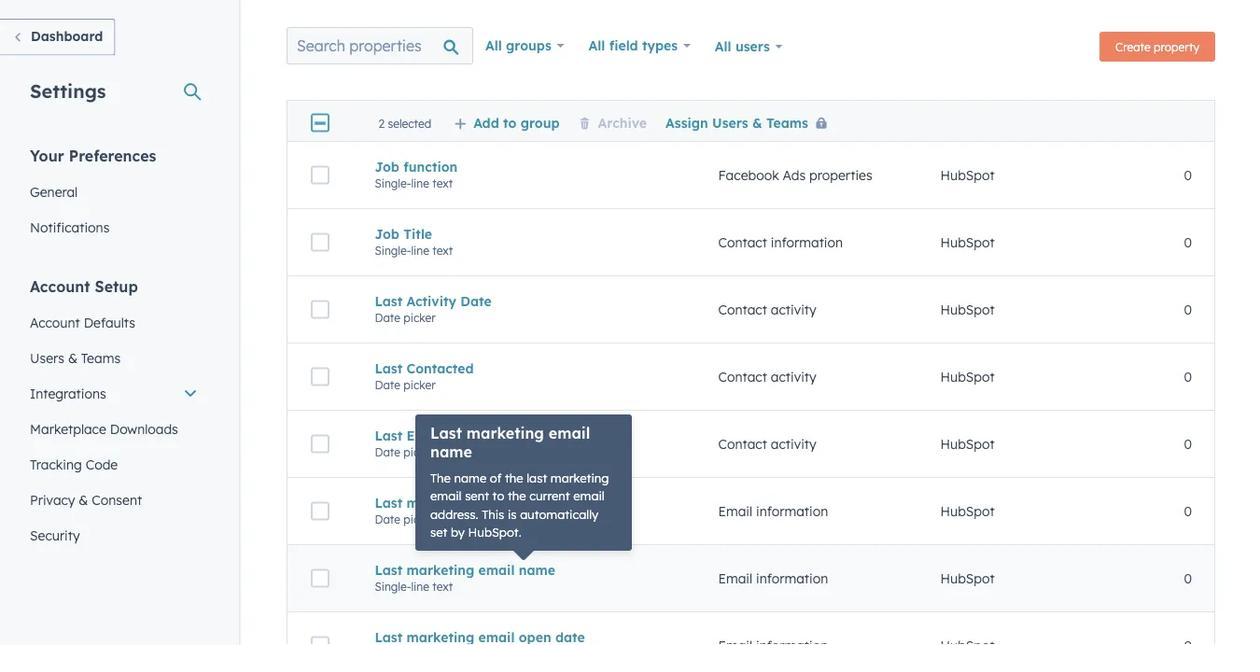 Task type: locate. For each thing, give the bounding box(es) containing it.
assign users & teams
[[666, 114, 809, 130]]

picker inside last contacted date picker
[[404, 378, 436, 392]]

archive button
[[579, 114, 647, 130]]

3 contact activity from the top
[[719, 436, 817, 452]]

last inside last contacted date picker
[[375, 360, 403, 377]]

5 hubspot from the top
[[941, 436, 995, 452]]

email
[[549, 424, 590, 443], [430, 488, 462, 504], [574, 488, 605, 504], [479, 495, 515, 511], [479, 562, 515, 578]]

0 vertical spatial users
[[713, 114, 749, 130]]

0 horizontal spatial teams
[[81, 350, 121, 366]]

1 vertical spatial teams
[[81, 350, 121, 366]]

0 vertical spatial to
[[503, 114, 517, 130]]

2 email from the top
[[719, 570, 753, 587]]

hubspot for job function
[[941, 167, 995, 183]]

1 vertical spatial email information
[[719, 570, 828, 587]]

email inside last marketing email name single-line text
[[479, 562, 515, 578]]

email information for last marketing email click date
[[719, 503, 828, 519]]

activity
[[771, 301, 817, 318], [771, 369, 817, 385], [771, 436, 817, 452]]

dashboard
[[31, 28, 103, 44]]

set
[[430, 525, 448, 540]]

account up account defaults
[[30, 277, 90, 296]]

teams
[[767, 114, 809, 130], [81, 350, 121, 366]]

0 vertical spatial name
[[430, 443, 472, 461]]

3 activity from the top
[[771, 436, 817, 452]]

contact activity for last engagement date
[[719, 436, 817, 452]]

defaults
[[84, 314, 135, 331]]

4 picker from the top
[[404, 512, 436, 526]]

account
[[30, 277, 90, 296], [30, 314, 80, 331]]

contact activity
[[719, 301, 817, 318], [719, 369, 817, 385], [719, 436, 817, 452]]

information
[[771, 234, 843, 250], [756, 503, 828, 519], [756, 570, 828, 587]]

all inside "popup button"
[[486, 37, 502, 54]]

1 horizontal spatial all
[[589, 37, 605, 54]]

marketing inside last marketing email name single-line text
[[407, 562, 475, 578]]

2 contact from the top
[[719, 301, 767, 318]]

single- inside job function single-line text
[[375, 176, 411, 190]]

name up sent
[[454, 470, 487, 486]]

2 horizontal spatial &
[[753, 114, 763, 130]]

1 vertical spatial users
[[30, 350, 64, 366]]

line for function
[[411, 176, 429, 190]]

1 activity from the top
[[771, 301, 817, 318]]

0 vertical spatial email information
[[719, 503, 828, 519]]

all groups button
[[473, 27, 577, 64]]

all left groups
[[486, 37, 502, 54]]

job left title
[[375, 226, 400, 242]]

contact activity for last contacted
[[719, 369, 817, 385]]

0 horizontal spatial users
[[30, 350, 64, 366]]

account setup element
[[19, 276, 209, 553]]

to down of
[[493, 488, 504, 504]]

date inside last contacted date picker
[[375, 378, 401, 392]]

tracking
[[30, 456, 82, 472]]

1 vertical spatial single-
[[375, 243, 411, 257]]

last inside last marketing email click date date picker
[[375, 495, 403, 511]]

date inside last marketing email click date date picker
[[375, 512, 401, 526]]

to
[[503, 114, 517, 130], [493, 488, 504, 504]]

field
[[609, 37, 638, 54]]

to inside last marketing email name the name of the last marketing email sent to the current email address. this is automatically set by hubspot.
[[493, 488, 504, 504]]

last marketing email name button
[[375, 562, 674, 578]]

users right assign
[[713, 114, 749, 130]]

3 text from the top
[[433, 580, 453, 594]]

last
[[375, 293, 403, 309], [375, 360, 403, 377], [430, 424, 462, 443], [375, 427, 403, 444], [375, 495, 403, 511], [375, 562, 403, 578]]

contact for job title
[[719, 234, 767, 250]]

email down of
[[479, 495, 515, 511]]

1 vertical spatial line
[[411, 243, 429, 257]]

marketing down the
[[407, 495, 475, 511]]

name for last marketing email name single-line text
[[519, 562, 556, 578]]

all left "users"
[[715, 38, 732, 55]]

job function button
[[375, 159, 674, 175]]

2 single- from the top
[[375, 243, 411, 257]]

2 activity from the top
[[771, 369, 817, 385]]

0 for last marketing email name
[[1184, 570, 1192, 587]]

email inside last marketing email click date date picker
[[479, 495, 515, 511]]

assign users & teams button
[[666, 114, 835, 130]]

the
[[505, 470, 524, 486], [508, 488, 526, 504]]

email
[[719, 503, 753, 519], [719, 570, 753, 587]]

picker down engagement
[[404, 445, 436, 459]]

&
[[753, 114, 763, 130], [68, 350, 77, 366], [79, 492, 88, 508]]

2 job from the top
[[375, 226, 400, 242]]

7 0 from the top
[[1184, 570, 1192, 587]]

last for last contacted
[[375, 360, 403, 377]]

email down hubspot.
[[479, 562, 515, 578]]

last inside last marketing email name the name of the last marketing email sent to the current email address. this is automatically set by hubspot.
[[430, 424, 462, 443]]

6 hubspot from the top
[[941, 503, 995, 519]]

teams down defaults
[[81, 350, 121, 366]]

text up activity
[[433, 243, 453, 257]]

all
[[486, 37, 502, 54], [589, 37, 605, 54], [715, 38, 732, 55]]

marketing
[[467, 424, 544, 443], [551, 470, 609, 486], [407, 495, 475, 511], [407, 562, 475, 578]]

text inside job function single-line text
[[433, 176, 453, 190]]

0 vertical spatial single-
[[375, 176, 411, 190]]

line
[[411, 176, 429, 190], [411, 243, 429, 257], [411, 580, 429, 594]]

all for all groups
[[486, 37, 502, 54]]

last inside last marketing email name single-line text
[[375, 562, 403, 578]]

1 hubspot from the top
[[941, 167, 995, 183]]

2 vertical spatial activity
[[771, 436, 817, 452]]

1 picker from the top
[[404, 311, 436, 325]]

1 vertical spatial the
[[508, 488, 526, 504]]

tracking code link
[[19, 447, 209, 482]]

picker down activity
[[404, 311, 436, 325]]

your
[[30, 146, 64, 165]]

4 contact from the top
[[719, 436, 767, 452]]

1 vertical spatial contact activity
[[719, 369, 817, 385]]

0 vertical spatial &
[[753, 114, 763, 130]]

0
[[1184, 167, 1192, 183], [1184, 234, 1192, 250], [1184, 301, 1192, 318], [1184, 369, 1192, 385], [1184, 436, 1192, 452], [1184, 503, 1192, 519], [1184, 570, 1192, 587]]

email information for last marketing email name
[[719, 570, 828, 587]]

& up integrations
[[68, 350, 77, 366]]

line inside the job title single-line text
[[411, 243, 429, 257]]

activity for last engagement date
[[771, 436, 817, 452]]

name inside last marketing email name single-line text
[[519, 562, 556, 578]]

0 vertical spatial contact activity
[[719, 301, 817, 318]]

selected
[[388, 116, 432, 130]]

last marketing email name the name of the last marketing email sent to the current email address. this is automatically set by hubspot.
[[430, 424, 609, 540]]

date
[[553, 495, 582, 511]]

1 line from the top
[[411, 176, 429, 190]]

the
[[430, 470, 451, 486]]

last engagement date button
[[375, 427, 674, 444]]

& right privacy
[[79, 492, 88, 508]]

1 horizontal spatial &
[[79, 492, 88, 508]]

1 vertical spatial information
[[756, 503, 828, 519]]

3 hubspot from the top
[[941, 301, 995, 318]]

2 selected
[[379, 116, 432, 130]]

0 vertical spatial text
[[433, 176, 453, 190]]

job for job function
[[375, 159, 400, 175]]

7 hubspot from the top
[[941, 570, 995, 587]]

1 vertical spatial text
[[433, 243, 453, 257]]

& up facebook
[[753, 114, 763, 130]]

2 horizontal spatial all
[[715, 38, 732, 55]]

marketing for single-
[[407, 562, 475, 578]]

preferences
[[69, 146, 156, 165]]

2 hubspot from the top
[[941, 234, 995, 250]]

1 vertical spatial to
[[493, 488, 504, 504]]

all left field at the top of page
[[589, 37, 605, 54]]

0 for job title
[[1184, 234, 1192, 250]]

1 horizontal spatial teams
[[767, 114, 809, 130]]

picker inside last activity date date picker
[[404, 311, 436, 325]]

4 0 from the top
[[1184, 369, 1192, 385]]

the up is
[[508, 488, 526, 504]]

single- for function
[[375, 176, 411, 190]]

contact for last activity date
[[719, 301, 767, 318]]

0 vertical spatial account
[[30, 277, 90, 296]]

1 email information from the top
[[719, 503, 828, 519]]

line for title
[[411, 243, 429, 257]]

text down function
[[433, 176, 453, 190]]

account for account defaults
[[30, 314, 80, 331]]

2 account from the top
[[30, 314, 80, 331]]

by
[[451, 525, 465, 540]]

date up last contacted date picker
[[375, 311, 401, 325]]

picker down contacted
[[404, 378, 436, 392]]

2 email information from the top
[[719, 570, 828, 587]]

3 contact from the top
[[719, 369, 767, 385]]

job
[[375, 159, 400, 175], [375, 226, 400, 242]]

notifications link
[[19, 210, 209, 245]]

text for job title
[[433, 243, 453, 257]]

security link
[[19, 518, 209, 553]]

to right add
[[503, 114, 517, 130]]

0 vertical spatial job
[[375, 159, 400, 175]]

2 vertical spatial single-
[[375, 580, 411, 594]]

2 text from the top
[[433, 243, 453, 257]]

email information
[[719, 503, 828, 519], [719, 570, 828, 587]]

1 vertical spatial job
[[375, 226, 400, 242]]

0 for last marketing email click date
[[1184, 503, 1192, 519]]

2 vertical spatial information
[[756, 570, 828, 587]]

title
[[404, 226, 432, 242]]

3 line from the top
[[411, 580, 429, 594]]

& for consent
[[79, 492, 88, 508]]

account setup
[[30, 277, 138, 296]]

1 vertical spatial email
[[719, 570, 753, 587]]

0 vertical spatial line
[[411, 176, 429, 190]]

1 vertical spatial activity
[[771, 369, 817, 385]]

marketing up of
[[467, 424, 544, 443]]

1 account from the top
[[30, 277, 90, 296]]

job left function
[[375, 159, 400, 175]]

1 text from the top
[[433, 176, 453, 190]]

account up users & teams
[[30, 314, 80, 331]]

last marketing email name tooltip
[[416, 415, 632, 551]]

hubspot
[[941, 167, 995, 183], [941, 234, 995, 250], [941, 301, 995, 318], [941, 369, 995, 385], [941, 436, 995, 452], [941, 503, 995, 519], [941, 570, 995, 587]]

privacy & consent
[[30, 492, 142, 508]]

3 0 from the top
[[1184, 301, 1192, 318]]

last for last marketing email click date
[[375, 495, 403, 511]]

2 vertical spatial name
[[519, 562, 556, 578]]

text
[[433, 176, 453, 190], [433, 243, 453, 257], [433, 580, 453, 594]]

all groups
[[486, 37, 552, 54]]

last contacted button
[[375, 360, 674, 377]]

0 horizontal spatial all
[[486, 37, 502, 54]]

notifications
[[30, 219, 110, 235]]

marketing down set
[[407, 562, 475, 578]]

job inside job function single-line text
[[375, 159, 400, 175]]

text inside last marketing email name single-line text
[[433, 580, 453, 594]]

2 contact activity from the top
[[719, 369, 817, 385]]

job inside the job title single-line text
[[375, 226, 400, 242]]

1 contact activity from the top
[[719, 301, 817, 318]]

name down hubspot.
[[519, 562, 556, 578]]

date right activity
[[461, 293, 492, 309]]

1 job from the top
[[375, 159, 400, 175]]

1 email from the top
[[719, 503, 753, 519]]

line inside last marketing email name single-line text
[[411, 580, 429, 594]]

all for all field types
[[589, 37, 605, 54]]

2 vertical spatial contact activity
[[719, 436, 817, 452]]

code
[[86, 456, 118, 472]]

teams up ads
[[767, 114, 809, 130]]

marketing inside last marketing email click date date picker
[[407, 495, 475, 511]]

2 vertical spatial text
[[433, 580, 453, 594]]

text down set
[[433, 580, 453, 594]]

date up last engagement date date picker
[[375, 378, 401, 392]]

email up automatically
[[574, 488, 605, 504]]

0 vertical spatial email
[[719, 503, 753, 519]]

Search search field
[[287, 27, 473, 64]]

1 contact from the top
[[719, 234, 767, 250]]

1 vertical spatial account
[[30, 314, 80, 331]]

date left set
[[375, 512, 401, 526]]

0 vertical spatial information
[[771, 234, 843, 250]]

0 horizontal spatial &
[[68, 350, 77, 366]]

this
[[482, 507, 505, 522]]

name up the
[[430, 443, 472, 461]]

email up current
[[549, 424, 590, 443]]

single-
[[375, 176, 411, 190], [375, 243, 411, 257], [375, 580, 411, 594]]

contact
[[719, 234, 767, 250], [719, 301, 767, 318], [719, 369, 767, 385], [719, 436, 767, 452]]

job for job title
[[375, 226, 400, 242]]

& for teams
[[68, 350, 77, 366]]

1 0 from the top
[[1184, 167, 1192, 183]]

2 0 from the top
[[1184, 234, 1192, 250]]

2 vertical spatial &
[[79, 492, 88, 508]]

account defaults
[[30, 314, 135, 331]]

1 vertical spatial &
[[68, 350, 77, 366]]

function
[[404, 159, 458, 175]]

information for job title
[[771, 234, 843, 250]]

create
[[1116, 40, 1151, 54]]

last inside last engagement date date picker
[[375, 427, 403, 444]]

name
[[430, 443, 472, 461], [454, 470, 487, 486], [519, 562, 556, 578]]

general
[[30, 183, 78, 200]]

last inside last activity date date picker
[[375, 293, 403, 309]]

facebook ads properties
[[719, 167, 873, 183]]

2 vertical spatial line
[[411, 580, 429, 594]]

marketplace
[[30, 421, 106, 437]]

users up integrations
[[30, 350, 64, 366]]

text inside the job title single-line text
[[433, 243, 453, 257]]

users inside account setup element
[[30, 350, 64, 366]]

line inside job function single-line text
[[411, 176, 429, 190]]

account defaults link
[[19, 305, 209, 340]]

3 single- from the top
[[375, 580, 411, 594]]

picker left by
[[404, 512, 436, 526]]

6 0 from the top
[[1184, 503, 1192, 519]]

2 line from the top
[[411, 243, 429, 257]]

the right of
[[505, 470, 524, 486]]

5 0 from the top
[[1184, 436, 1192, 452]]

job title button
[[375, 226, 674, 242]]

0 vertical spatial the
[[505, 470, 524, 486]]

0 vertical spatial teams
[[767, 114, 809, 130]]

add to group button
[[454, 114, 560, 130]]

0 vertical spatial activity
[[771, 301, 817, 318]]

1 single- from the top
[[375, 176, 411, 190]]

last marketing email click date date picker
[[375, 495, 582, 526]]

single- inside the job title single-line text
[[375, 243, 411, 257]]

4 hubspot from the top
[[941, 369, 995, 385]]

email down the
[[430, 488, 462, 504]]

2 picker from the top
[[404, 378, 436, 392]]

3 picker from the top
[[404, 445, 436, 459]]



Task type: describe. For each thing, give the bounding box(es) containing it.
last engagement date date picker
[[375, 427, 525, 459]]

marketing up date
[[551, 470, 609, 486]]

integrations
[[30, 385, 106, 402]]

date up of
[[494, 427, 525, 444]]

tracking code
[[30, 456, 118, 472]]

contacted
[[407, 360, 474, 377]]

your preferences
[[30, 146, 156, 165]]

email for date
[[479, 495, 515, 511]]

of
[[490, 470, 502, 486]]

settings
[[30, 79, 106, 102]]

hubspot for last marketing email name
[[941, 570, 995, 587]]

picker inside last marketing email click date date picker
[[404, 512, 436, 526]]

picker inside last engagement date date picker
[[404, 445, 436, 459]]

automatically
[[520, 507, 599, 522]]

0 for last activity date
[[1184, 301, 1192, 318]]

sent
[[465, 488, 489, 504]]

current
[[530, 488, 570, 504]]

1 vertical spatial name
[[454, 470, 487, 486]]

assign
[[666, 114, 709, 130]]

last for last engagement date
[[375, 427, 403, 444]]

hubspot for last engagement date
[[941, 436, 995, 452]]

archive
[[598, 114, 647, 130]]

0 for last contacted
[[1184, 369, 1192, 385]]

downloads
[[110, 421, 178, 437]]

privacy & consent link
[[19, 482, 209, 518]]

marketing for date
[[407, 495, 475, 511]]

single- inside last marketing email name single-line text
[[375, 580, 411, 594]]

job function single-line text
[[375, 159, 458, 190]]

single- for title
[[375, 243, 411, 257]]

engagement
[[407, 427, 490, 444]]

general link
[[19, 174, 209, 210]]

hubspot for job title
[[941, 234, 995, 250]]

last activity date date picker
[[375, 293, 492, 325]]

privacy
[[30, 492, 75, 508]]

group
[[521, 114, 560, 130]]

information for last marketing email name
[[756, 570, 828, 587]]

activity
[[407, 293, 457, 309]]

consent
[[92, 492, 142, 508]]

job title single-line text
[[375, 226, 453, 257]]

last marketing email name single-line text
[[375, 562, 556, 594]]

email for the
[[549, 424, 590, 443]]

create property button
[[1100, 32, 1216, 62]]

ads
[[783, 167, 806, 183]]

name for last marketing email name the name of the last marketing email sent to the current email address. this is automatically set by hubspot.
[[430, 443, 472, 461]]

create property
[[1116, 40, 1200, 54]]

hubspot for last marketing email click date
[[941, 503, 995, 519]]

text for job function
[[433, 176, 453, 190]]

hubspot for last activity date
[[941, 301, 995, 318]]

all for all users
[[715, 38, 732, 55]]

properties
[[810, 167, 873, 183]]

property
[[1154, 40, 1200, 54]]

hubspot for last contacted
[[941, 369, 995, 385]]

marketing for the
[[467, 424, 544, 443]]

security
[[30, 527, 80, 543]]

all users button
[[703, 27, 795, 66]]

email for single-
[[479, 562, 515, 578]]

click
[[519, 495, 549, 511]]

all users
[[715, 38, 770, 55]]

users
[[736, 38, 770, 55]]

integrations button
[[19, 376, 209, 411]]

facebook
[[719, 167, 779, 183]]

0 for last engagement date
[[1184, 436, 1192, 452]]

users & teams
[[30, 350, 121, 366]]

account for account setup
[[30, 277, 90, 296]]

dashboard link
[[0, 19, 115, 56]]

email for last marketing email name
[[719, 570, 753, 587]]

all field types button
[[577, 27, 703, 64]]

contact activity for last activity date
[[719, 301, 817, 318]]

add to group
[[474, 114, 560, 130]]

last activity date button
[[375, 293, 674, 309]]

last contacted date picker
[[375, 360, 474, 392]]

your preferences element
[[19, 145, 209, 245]]

contact for last engagement date
[[719, 436, 767, 452]]

email for last marketing email click date
[[719, 503, 753, 519]]

is
[[508, 507, 517, 522]]

1 horizontal spatial users
[[713, 114, 749, 130]]

2
[[379, 116, 385, 130]]

contact information
[[719, 234, 843, 250]]

setup
[[95, 277, 138, 296]]

contact for last contacted
[[719, 369, 767, 385]]

teams inside account setup element
[[81, 350, 121, 366]]

0 for job function
[[1184, 167, 1192, 183]]

types
[[642, 37, 678, 54]]

all field types
[[589, 37, 678, 54]]

address.
[[430, 507, 479, 522]]

activity for last activity date
[[771, 301, 817, 318]]

marketplace downloads
[[30, 421, 178, 437]]

activity for last contacted
[[771, 369, 817, 385]]

information for last marketing email click date
[[756, 503, 828, 519]]

last marketing email click date button
[[375, 495, 674, 511]]

last
[[527, 470, 547, 486]]

users & teams link
[[19, 340, 209, 376]]

groups
[[506, 37, 552, 54]]

last for last marketing email name
[[375, 562, 403, 578]]

date down last contacted date picker
[[375, 445, 401, 459]]

marketplace downloads link
[[19, 411, 209, 447]]

add
[[474, 114, 499, 130]]

hubspot.
[[468, 525, 522, 540]]

last for last activity date
[[375, 293, 403, 309]]



Task type: vqa. For each thing, say whether or not it's contained in the screenshot.
the top information
yes



